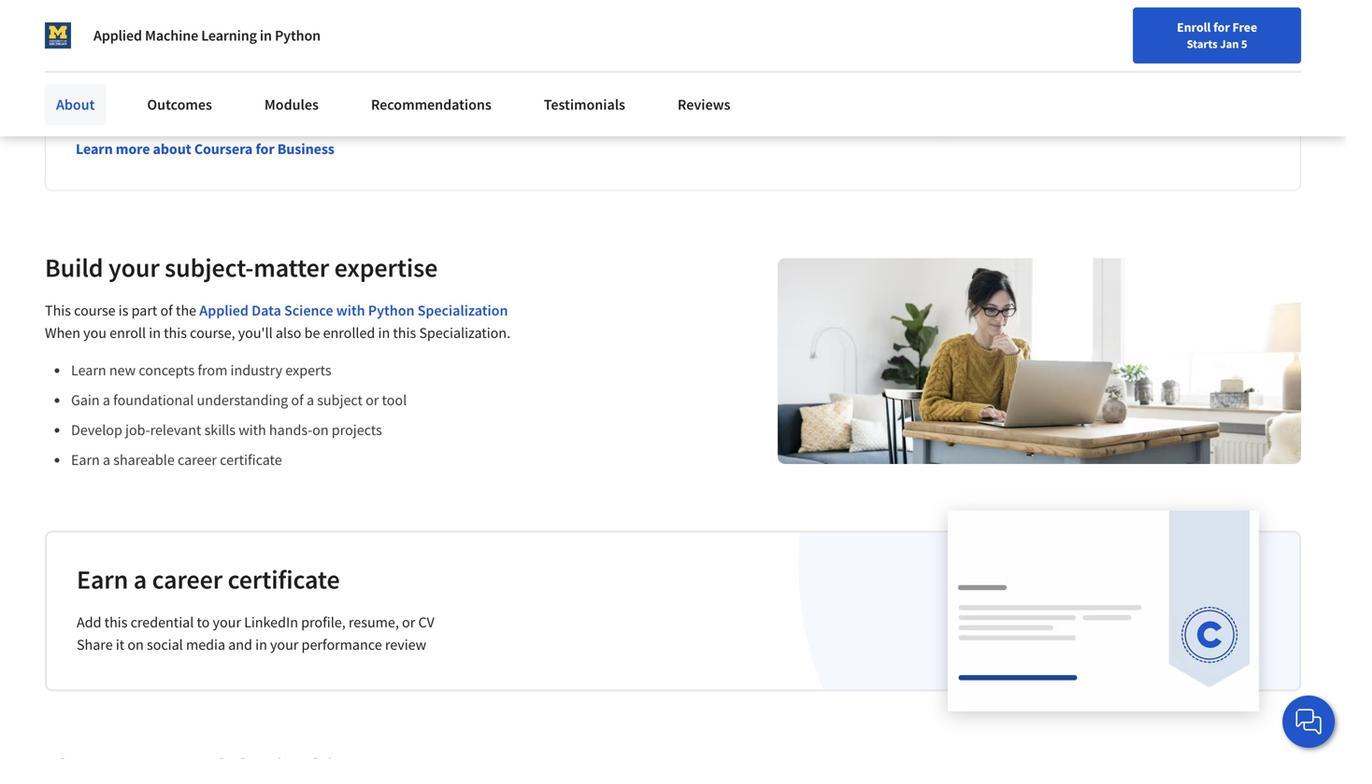 Task type: locate. For each thing, give the bounding box(es) containing it.
concepts
[[139, 361, 195, 380]]

1 vertical spatial on
[[127, 636, 144, 655]]

1 vertical spatial or
[[402, 614, 415, 633]]

with down the understanding
[[239, 421, 266, 440]]

of inside this course is part of the applied data science with python specialization when you enroll in this course, you'll also be enrolled in this specialization.
[[160, 302, 173, 320]]

with up 'enrolled'
[[336, 302, 365, 320]]

0 vertical spatial on
[[312, 421, 329, 440]]

for left business
[[256, 140, 274, 159]]

part
[[131, 302, 157, 320]]

your up part
[[108, 252, 160, 284]]

applied up course,
[[199, 302, 249, 320]]

also
[[276, 324, 301, 343]]

1 horizontal spatial applied
[[199, 302, 249, 320]]

None search field
[[266, 12, 575, 49]]

1 vertical spatial learn
[[71, 361, 106, 380]]

1 horizontal spatial your
[[213, 614, 241, 633]]

skills down employees
[[203, 86, 260, 118]]

on
[[312, 421, 329, 440], [127, 636, 144, 655]]

this down the
[[164, 324, 187, 343]]

social
[[147, 636, 183, 655]]

0 horizontal spatial this
[[104, 614, 128, 633]]

resume,
[[349, 614, 399, 633]]

coursera career certificate image
[[948, 512, 1259, 712]]

1 vertical spatial of
[[291, 391, 304, 410]]

of for the
[[160, 302, 173, 320]]

certificate up linkedin
[[228, 564, 340, 597]]

of up hands-
[[291, 391, 304, 410]]

0 vertical spatial career
[[178, 451, 217, 470]]

matter
[[254, 252, 329, 284]]

jan
[[1220, 36, 1239, 51]]

add
[[77, 614, 101, 633]]

at
[[301, 52, 323, 85]]

specialization.
[[419, 324, 510, 343]]

1 vertical spatial your
[[213, 614, 241, 633]]

build your subject-matter expertise
[[45, 252, 438, 284]]

career up to
[[152, 564, 223, 597]]

0 vertical spatial earn
[[71, 451, 100, 470]]

a right gain
[[103, 391, 110, 410]]

media
[[186, 636, 225, 655]]

subject-
[[165, 252, 254, 284]]

learn up gain
[[71, 361, 106, 380]]

2 vertical spatial your
[[270, 636, 299, 655]]

for up jan
[[1213, 19, 1230, 36]]

with
[[336, 302, 365, 320], [239, 421, 266, 440]]

applied up see
[[93, 26, 142, 45]]

your
[[108, 252, 160, 284], [213, 614, 241, 633], [270, 636, 299, 655]]

in right and on the left
[[255, 636, 267, 655]]

tool
[[382, 391, 407, 410]]

or left tool
[[366, 391, 379, 410]]

certificate
[[220, 451, 282, 470], [228, 564, 340, 597]]

1 horizontal spatial with
[[336, 302, 365, 320]]

companies
[[371, 52, 493, 85]]

specialization
[[418, 302, 508, 320]]

your down linkedin
[[270, 636, 299, 655]]

learn new concepts from industry experts
[[71, 361, 331, 380]]

certificate down develop job-relevant skills with hands-on projects
[[220, 451, 282, 470]]

1 vertical spatial for
[[256, 140, 274, 159]]

skills down gain a foundational understanding of a subject or tool
[[204, 421, 236, 440]]

university of michigan image
[[45, 22, 71, 49]]

0 vertical spatial applied
[[93, 26, 142, 45]]

learn more about coursera for business
[[76, 140, 334, 159]]

0 vertical spatial with
[[336, 302, 365, 320]]

gain a foundational understanding of a subject or tool
[[71, 391, 407, 410]]

for inside enroll for free starts jan 5
[[1213, 19, 1230, 36]]

a down 'develop'
[[103, 451, 110, 470]]

0 vertical spatial for
[[1213, 19, 1230, 36]]

experts
[[285, 361, 331, 380]]

1 vertical spatial with
[[239, 421, 266, 440]]

it
[[116, 636, 125, 655]]

or inside add this credential to your linkedin profile, resume, or cv share it on social media and in your performance review
[[402, 614, 415, 633]]

share
[[77, 636, 113, 655]]

are
[[498, 52, 534, 85]]

learn for learn new concepts from industry experts
[[71, 361, 106, 380]]

for
[[1213, 19, 1230, 36], [256, 140, 274, 159]]

build
[[45, 252, 103, 284]]

python up at
[[275, 26, 321, 45]]

course,
[[190, 324, 235, 343]]

on down subject
[[312, 421, 329, 440]]

0 horizontal spatial for
[[256, 140, 274, 159]]

or
[[366, 391, 379, 410], [402, 614, 415, 633]]

1 horizontal spatial python
[[368, 302, 415, 320]]

how
[[121, 52, 170, 85]]

this inside add this credential to your linkedin profile, resume, or cv share it on social media and in your performance review
[[104, 614, 128, 633]]

python down 'expertise'
[[368, 302, 415, 320]]

employees
[[175, 52, 296, 85]]

mastering
[[539, 52, 652, 85]]

from
[[198, 361, 227, 380]]

on inside add this credential to your linkedin profile, resume, or cv share it on social media and in your performance review
[[127, 636, 144, 655]]

1 horizontal spatial for
[[1213, 19, 1230, 36]]

learn left more
[[76, 140, 113, 159]]

skills
[[203, 86, 260, 118], [204, 421, 236, 440]]

or left the cv
[[402, 614, 415, 633]]

expertise
[[334, 252, 438, 284]]

about link
[[45, 84, 106, 125]]

shareable
[[113, 451, 175, 470]]

earn for earn a career certificate
[[77, 564, 128, 597]]

1 vertical spatial career
[[152, 564, 223, 597]]

a left subject
[[307, 391, 314, 410]]

0 horizontal spatial with
[[239, 421, 266, 440]]

coursera enterprise logos image
[[884, 66, 1258, 146]]

0 horizontal spatial on
[[127, 636, 144, 655]]

1 vertical spatial python
[[368, 302, 415, 320]]

career down relevant at the bottom
[[178, 451, 217, 470]]

1 horizontal spatial of
[[291, 391, 304, 410]]

on right it
[[127, 636, 144, 655]]

career
[[178, 451, 217, 470], [152, 564, 223, 597]]

5
[[1241, 36, 1247, 51]]

0 vertical spatial learn
[[76, 140, 113, 159]]

in right learning
[[260, 26, 272, 45]]

0 vertical spatial python
[[275, 26, 321, 45]]

earn
[[71, 451, 100, 470], [77, 564, 128, 597]]

a up credential
[[133, 564, 147, 597]]

0 vertical spatial of
[[160, 302, 173, 320]]

free
[[1232, 19, 1257, 36]]

0 vertical spatial skills
[[203, 86, 260, 118]]

learn for learn more about coursera for business
[[76, 140, 113, 159]]

to
[[197, 614, 210, 633]]

1 vertical spatial earn
[[77, 564, 128, 597]]

this right 'enrolled'
[[393, 324, 416, 343]]

be
[[304, 324, 320, 343]]

1 vertical spatial applied
[[199, 302, 249, 320]]

of left the
[[160, 302, 173, 320]]

about
[[56, 95, 95, 114]]

0 horizontal spatial of
[[160, 302, 173, 320]]

0 horizontal spatial your
[[108, 252, 160, 284]]

a
[[103, 391, 110, 410], [307, 391, 314, 410], [103, 451, 110, 470], [133, 564, 147, 597]]

this up it
[[104, 614, 128, 633]]

of
[[160, 302, 173, 320], [291, 391, 304, 410]]

performance
[[302, 636, 382, 655]]

linkedin
[[244, 614, 298, 633]]

enroll
[[110, 324, 146, 343]]

your right to
[[213, 614, 241, 633]]

applied inside this course is part of the applied data science with python specialization when you enroll in this course, you'll also be enrolled in this specialization.
[[199, 302, 249, 320]]

applied machine learning in python
[[93, 26, 321, 45]]

menu item
[[1009, 19, 1129, 79]]

a for gain a foundational understanding of a subject or tool
[[103, 391, 110, 410]]

earn down 'develop'
[[71, 451, 100, 470]]

earn up add
[[77, 564, 128, 597]]

see
[[76, 52, 116, 85]]

0 horizontal spatial applied
[[93, 26, 142, 45]]

applied
[[93, 26, 142, 45], [199, 302, 249, 320]]

0 vertical spatial or
[[366, 391, 379, 410]]

develop job-relevant skills with hands-on projects
[[71, 421, 382, 440]]

python
[[275, 26, 321, 45], [368, 302, 415, 320]]

you'll
[[238, 324, 273, 343]]

1 horizontal spatial or
[[402, 614, 415, 633]]



Task type: describe. For each thing, give the bounding box(es) containing it.
cv
[[418, 614, 434, 633]]

review
[[385, 636, 426, 655]]

add this credential to your linkedin profile, resume, or cv share it on social media and in your performance review
[[77, 614, 434, 655]]

coursera
[[194, 140, 253, 159]]

1 horizontal spatial on
[[312, 421, 329, 440]]

and
[[228, 636, 252, 655]]

when
[[45, 324, 80, 343]]

1 horizontal spatial this
[[164, 324, 187, 343]]

foundational
[[113, 391, 194, 410]]

earn for earn a shareable career certificate
[[71, 451, 100, 470]]

outcomes
[[147, 95, 212, 114]]

profile,
[[301, 614, 346, 633]]

modules
[[264, 95, 319, 114]]

0 horizontal spatial python
[[275, 26, 321, 45]]

python inside this course is part of the applied data science with python specialization when you enroll in this course, you'll also be enrolled in this specialization.
[[368, 302, 415, 320]]

1 vertical spatial skills
[[204, 421, 236, 440]]

with inside this course is part of the applied data science with python specialization when you enroll in this course, you'll also be enrolled in this specialization.
[[336, 302, 365, 320]]

modules link
[[253, 84, 330, 125]]

new
[[109, 361, 136, 380]]

a for earn a career certificate
[[133, 564, 147, 597]]

recommendations link
[[360, 84, 503, 125]]

in right 'enrolled'
[[378, 324, 390, 343]]

industry
[[230, 361, 282, 380]]

you
[[83, 324, 107, 343]]

reviews
[[678, 95, 730, 114]]

this
[[45, 302, 71, 320]]

0 vertical spatial your
[[108, 252, 160, 284]]

business
[[277, 140, 334, 159]]

learn more about coursera for business link
[[76, 140, 334, 159]]

chat with us image
[[1294, 708, 1324, 738]]

this course is part of the applied data science with python specialization when you enroll in this course, you'll also be enrolled in this specialization.
[[45, 302, 510, 343]]

about
[[153, 140, 191, 159]]

is
[[119, 302, 128, 320]]

starts
[[1187, 36, 1218, 51]]

develop
[[71, 421, 122, 440]]

earn a shareable career certificate
[[71, 451, 282, 470]]

enrolled
[[323, 324, 375, 343]]

2 horizontal spatial your
[[270, 636, 299, 655]]

learning
[[201, 26, 257, 45]]

hands-
[[269, 421, 312, 440]]

see how employees at top companies are mastering in-demand skills
[[76, 52, 652, 118]]

course
[[74, 302, 116, 320]]

in down part
[[149, 324, 161, 343]]

job-
[[125, 421, 150, 440]]

reviews link
[[666, 84, 742, 125]]

understanding
[[197, 391, 288, 410]]

0 vertical spatial certificate
[[220, 451, 282, 470]]

0 horizontal spatial or
[[366, 391, 379, 410]]

subject
[[317, 391, 363, 410]]

in-
[[76, 86, 105, 118]]

1 vertical spatial certificate
[[228, 564, 340, 597]]

enroll
[[1177, 19, 1211, 36]]

demand
[[105, 86, 198, 118]]

in inside add this credential to your linkedin profile, resume, or cv share it on social media and in your performance review
[[255, 636, 267, 655]]

recommendations
[[371, 95, 491, 114]]

data
[[252, 302, 281, 320]]

projects
[[332, 421, 382, 440]]

machine
[[145, 26, 198, 45]]

enroll for free starts jan 5
[[1177, 19, 1257, 51]]

earn a career certificate
[[77, 564, 340, 597]]

of for a
[[291, 391, 304, 410]]

gain
[[71, 391, 100, 410]]

relevant
[[150, 421, 201, 440]]

science
[[284, 302, 333, 320]]

a for earn a shareable career certificate
[[103, 451, 110, 470]]

2 horizontal spatial this
[[393, 324, 416, 343]]

testimonials
[[544, 95, 625, 114]]

skills inside see how employees at top companies are mastering in-demand skills
[[203, 86, 260, 118]]

outcomes link
[[136, 84, 223, 125]]

credential
[[131, 614, 194, 633]]

top
[[328, 52, 366, 85]]

testimonials link
[[533, 84, 637, 125]]

the
[[176, 302, 196, 320]]

more
[[116, 140, 150, 159]]

applied data science with python specialization link
[[199, 302, 508, 320]]

coursera image
[[22, 15, 141, 45]]



Task type: vqa. For each thing, say whether or not it's contained in the screenshot.
University of Michigan image in the left of the page
yes



